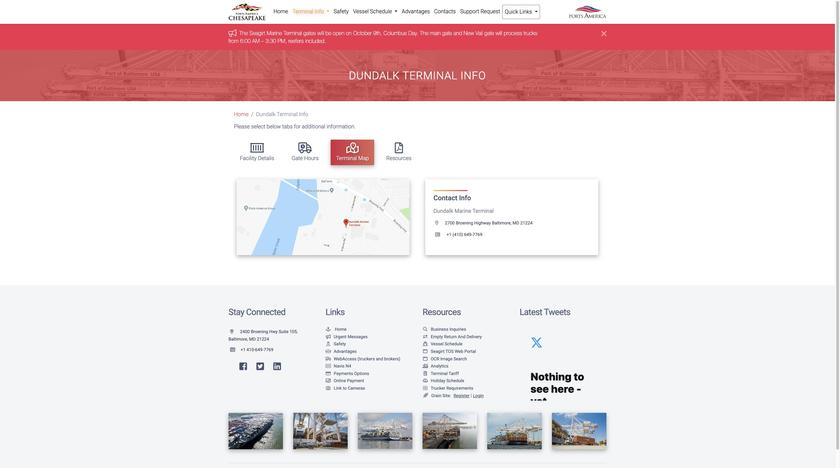 Task type: describe. For each thing, give the bounding box(es) containing it.
latest tweets
[[520, 307, 571, 317]]

get directions
[[303, 215, 338, 220]]

analytics
[[431, 364, 449, 369]]

0 horizontal spatial dundalk terminal info
[[256, 111, 308, 118]]

online payment
[[334, 378, 364, 384]]

image
[[441, 356, 453, 361]]

close image
[[602, 29, 607, 38]]

messages
[[348, 334, 368, 339]]

+1 410-649-7769 link
[[229, 347, 274, 353]]

holiday schedule
[[431, 378, 465, 384]]

browser image for seagirt
[[423, 350, 428, 354]]

–
[[262, 38, 264, 44]]

|
[[471, 393, 472, 399]]

0 vertical spatial schedule
[[370, 8, 392, 15]]

cameras
[[348, 386, 365, 391]]

business
[[431, 327, 449, 332]]

safety link for terminal info link
[[332, 5, 351, 18]]

bells image
[[423, 379, 428, 383]]

seagirt inside the seagirt marine terminal gates will be open on october 9th, columbus day. the main gate and new vail gate will process trucks from 6:00 am – 3:30 pm, reefers included.
[[250, 30, 266, 36]]

quick links link
[[503, 5, 541, 19]]

connected
[[246, 307, 286, 317]]

2 safety from the top
[[334, 342, 346, 347]]

map
[[359, 155, 369, 161]]

trucker requirements
[[431, 386, 474, 391]]

link to cameras link
[[326, 386, 365, 391]]

exchange image
[[423, 335, 428, 339]]

7769 for +1 410-649-7769
[[264, 347, 274, 353]]

terminal info link
[[291, 5, 332, 18]]

tweets
[[544, 307, 571, 317]]

home link for urgent messages link
[[326, 327, 347, 332]]

information.
[[327, 123, 356, 130]]

1 horizontal spatial vessel schedule
[[431, 342, 463, 347]]

to
[[343, 386, 347, 391]]

0 vertical spatial md
[[513, 221, 520, 226]]

credit card front image
[[326, 379, 331, 383]]

0 horizontal spatial and
[[376, 356, 383, 361]]

be
[[326, 30, 332, 36]]

+1 (410) 649-7769
[[446, 232, 483, 237]]

terminal tariff link
[[423, 371, 459, 376]]

directions image
[[338, 215, 344, 220]]

grain
[[432, 393, 442, 398]]

highway
[[475, 221, 491, 226]]

requirements
[[447, 386, 474, 391]]

linkedin image
[[274, 362, 281, 371]]

quick
[[505, 9, 519, 15]]

facility details
[[240, 155, 274, 161]]

0 horizontal spatial advantages link
[[326, 349, 357, 354]]

seagirt tos web portal link
[[423, 349, 476, 354]]

1 gate from the left
[[443, 30, 452, 36]]

main
[[430, 30, 441, 36]]

from
[[229, 38, 239, 44]]

grain site: register | login
[[432, 393, 484, 399]]

suite
[[279, 329, 289, 334]]

0 vertical spatial 21224
[[521, 221, 533, 226]]

facility details link
[[235, 140, 280, 165]]

the seagirt marine terminal gates will be open on october 9th, columbus day. the main gate and new vail gate will process trucks from 6:00 am – 3:30 pm, reefers included. link
[[229, 30, 538, 44]]

latest
[[520, 307, 543, 317]]

resources link
[[381, 140, 417, 165]]

facility
[[240, 155, 257, 161]]

the seagirt marine terminal gates will be open on october 9th, columbus day. the main gate and new vail gate will process trucks from 6:00 am – 3:30 pm, reefers included. alert
[[0, 24, 836, 50]]

columbus
[[384, 30, 407, 36]]

0 vertical spatial resources
[[387, 155, 412, 161]]

(410)
[[453, 232, 463, 237]]

payments options link
[[326, 371, 370, 376]]

phone office image for +1 (410) 649-7769
[[436, 233, 446, 237]]

empty
[[431, 334, 443, 339]]

gate hours
[[292, 155, 319, 161]]

649- for 410-
[[255, 347, 264, 353]]

included.
[[305, 38, 326, 44]]

payments options
[[334, 371, 370, 376]]

payment
[[347, 378, 364, 384]]

online
[[334, 378, 346, 384]]

new
[[464, 30, 474, 36]]

site:
[[443, 393, 451, 398]]

on
[[346, 30, 352, 36]]

portal
[[465, 349, 476, 354]]

vessel inside vessel schedule link
[[353, 8, 369, 15]]

below
[[267, 123, 281, 130]]

0 horizontal spatial advantages
[[334, 349, 357, 354]]

0 vertical spatial dundalk terminal info
[[349, 69, 487, 82]]

process
[[504, 30, 523, 36]]

pm,
[[278, 38, 287, 44]]

webaccess (truckers and brokers) link
[[326, 356, 401, 361]]

login link
[[473, 393, 484, 398]]

2400
[[240, 329, 250, 334]]

and
[[458, 334, 466, 339]]

and inside the seagirt marine terminal gates will be open on october 9th, columbus day. the main gate and new vail gate will process trucks from 6:00 am – 3:30 pm, reefers included.
[[454, 30, 463, 36]]

7769 for +1 (410) 649-7769
[[473, 232, 483, 237]]

safety link for urgent messages link
[[326, 342, 346, 347]]

1 safety from the top
[[334, 8, 349, 15]]

1 vertical spatial vessel
[[431, 342, 444, 347]]

1 the from the left
[[240, 30, 248, 36]]

contacts link
[[432, 5, 458, 18]]

schedule for "holiday schedule" link
[[447, 378, 465, 384]]

analytics link
[[423, 364, 449, 369]]

list alt image
[[423, 386, 428, 391]]

user hard hat image
[[326, 342, 331, 347]]

2700
[[445, 221, 455, 226]]

ocr image search link
[[423, 356, 467, 361]]

105,
[[290, 329, 298, 334]]

empty return and delivery link
[[423, 334, 482, 339]]

1 horizontal spatial advantages link
[[400, 5, 432, 18]]

tariff
[[449, 371, 459, 376]]

649- for (410)
[[464, 232, 473, 237]]

2 vertical spatial home
[[335, 327, 347, 332]]

21224 inside 2400 broening hwy suite 105, baltimore, md 21224
[[257, 337, 269, 342]]

0 horizontal spatial home link
[[234, 111, 249, 118]]

please select below tabs for additional information.
[[234, 123, 356, 130]]

1 horizontal spatial resources
[[423, 307, 461, 317]]

twitter square image
[[257, 362, 264, 371]]

webaccess (truckers and brokers)
[[334, 356, 401, 361]]

delivery
[[467, 334, 482, 339]]



Task type: vqa. For each thing, say whether or not it's contained in the screenshot.
our to the bottom
no



Task type: locate. For each thing, give the bounding box(es) containing it.
ocr
[[431, 356, 440, 361]]

webaccess
[[334, 356, 357, 361]]

0 vertical spatial 7769
[[473, 232, 483, 237]]

1 vertical spatial advantages
[[334, 349, 357, 354]]

get directions link
[[291, 210, 356, 225]]

urgent messages link
[[326, 334, 368, 339]]

0 vertical spatial broening
[[456, 221, 474, 226]]

0 vertical spatial vessel
[[353, 8, 369, 15]]

marine
[[267, 30, 282, 36], [455, 208, 472, 215]]

0 horizontal spatial phone office image
[[230, 348, 241, 352]]

1 horizontal spatial 7769
[[473, 232, 483, 237]]

1 vertical spatial 21224
[[257, 337, 269, 342]]

0 vertical spatial +1
[[447, 232, 452, 237]]

trucker requirements link
[[423, 386, 474, 391]]

advantages link up day.
[[400, 5, 432, 18]]

gate hours link
[[286, 140, 324, 165]]

0 vertical spatial home link
[[272, 5, 291, 18]]

and left the new
[[454, 30, 463, 36]]

business inquiries
[[431, 327, 467, 332]]

safety
[[334, 8, 349, 15], [334, 342, 346, 347]]

0 horizontal spatial marine
[[267, 30, 282, 36]]

links right quick
[[520, 9, 533, 15]]

1 vertical spatial browser image
[[423, 357, 428, 361]]

1 vertical spatial marine
[[455, 208, 472, 215]]

info
[[315, 8, 324, 15], [461, 69, 487, 82], [299, 111, 308, 118], [459, 194, 472, 202]]

anchor image
[[326, 328, 331, 332]]

vessel schedule
[[353, 8, 394, 15], [431, 342, 463, 347]]

1 horizontal spatial home link
[[272, 5, 291, 18]]

home link up please
[[234, 111, 249, 118]]

bullhorn image
[[229, 29, 240, 37]]

1 vertical spatial 649-
[[255, 347, 264, 353]]

facebook square image
[[240, 362, 247, 371]]

resources
[[387, 155, 412, 161], [423, 307, 461, 317]]

1 vertical spatial links
[[326, 307, 345, 317]]

broening left hwy
[[251, 329, 268, 334]]

0 horizontal spatial the
[[240, 30, 248, 36]]

trucker
[[431, 386, 446, 391]]

support request link
[[458, 5, 503, 18]]

2 vertical spatial schedule
[[447, 378, 465, 384]]

+1 410-649-7769
[[241, 347, 274, 353]]

details
[[258, 155, 274, 161]]

0 horizontal spatial links
[[326, 307, 345, 317]]

0 vertical spatial marine
[[267, 30, 282, 36]]

vessel schedule up seagirt tos web portal link
[[431, 342, 463, 347]]

0 vertical spatial 649-
[[464, 232, 473, 237]]

support request
[[461, 8, 501, 15]]

schedule up the seagirt tos web portal
[[445, 342, 463, 347]]

3:30
[[266, 38, 276, 44]]

analytics image
[[423, 364, 428, 369]]

browser image inside seagirt tos web portal link
[[423, 350, 428, 354]]

ocr image search
[[431, 356, 467, 361]]

advantages link up the "webaccess"
[[326, 349, 357, 354]]

schedule down the tariff
[[447, 378, 465, 384]]

0 horizontal spatial vessel schedule
[[353, 8, 394, 15]]

map marker alt image
[[436, 221, 444, 226]]

safety up open
[[334, 8, 349, 15]]

navis n4 link
[[326, 364, 352, 369]]

options
[[354, 371, 370, 376]]

web
[[455, 349, 464, 354]]

0 horizontal spatial baltimore,
[[229, 337, 248, 342]]

search image
[[423, 328, 428, 332]]

wheat image
[[423, 393, 429, 398]]

1 horizontal spatial gate
[[485, 30, 495, 36]]

vessel schedule up 9th,
[[353, 8, 394, 15]]

1 horizontal spatial marine
[[455, 208, 472, 215]]

1 horizontal spatial broening
[[456, 221, 474, 226]]

0 horizontal spatial will
[[318, 30, 324, 36]]

will
[[318, 30, 324, 36], [496, 30, 503, 36]]

terminal map
[[336, 155, 369, 161]]

home up please
[[234, 111, 249, 118]]

browser image down the ship image
[[423, 350, 428, 354]]

tab list containing facility details
[[231, 136, 607, 168]]

and left brokers)
[[376, 356, 383, 361]]

marine inside the seagirt marine terminal gates will be open on october 9th, columbus day. the main gate and new vail gate will process trucks from 6:00 am – 3:30 pm, reefers included.
[[267, 30, 282, 36]]

2 browser image from the top
[[423, 357, 428, 361]]

0 horizontal spatial resources
[[387, 155, 412, 161]]

home link up urgent
[[326, 327, 347, 332]]

home link left terminal info
[[272, 5, 291, 18]]

0 vertical spatial vessel schedule link
[[351, 5, 400, 18]]

safety link up open
[[332, 5, 351, 18]]

1 vertical spatial phone office image
[[230, 348, 241, 352]]

1 vertical spatial advantages link
[[326, 349, 357, 354]]

0 horizontal spatial +1
[[241, 347, 246, 353]]

map marker alt image
[[230, 330, 239, 334]]

0 horizontal spatial dundalk
[[256, 111, 276, 118]]

register link
[[453, 393, 470, 398]]

vessel
[[353, 8, 369, 15], [431, 342, 444, 347]]

open
[[333, 30, 345, 36]]

0 horizontal spatial 649-
[[255, 347, 264, 353]]

day.
[[409, 30, 419, 36]]

please
[[234, 123, 250, 130]]

649- right (410)
[[464, 232, 473, 237]]

1 browser image from the top
[[423, 350, 428, 354]]

advantages up day.
[[402, 8, 430, 15]]

0 vertical spatial safety link
[[332, 5, 351, 18]]

0 horizontal spatial broening
[[251, 329, 268, 334]]

stay
[[229, 307, 244, 317]]

2 will from the left
[[496, 30, 503, 36]]

1 vertical spatial home
[[234, 111, 249, 118]]

phone office image left 410-
[[230, 348, 241, 352]]

advantages up the "webaccess"
[[334, 349, 357, 354]]

+1 for +1 410-649-7769
[[241, 347, 246, 353]]

1 horizontal spatial advantages
[[402, 8, 430, 15]]

0 vertical spatial safety
[[334, 8, 349, 15]]

2 horizontal spatial dundalk
[[434, 208, 454, 215]]

register
[[454, 393, 470, 398]]

directions
[[312, 215, 337, 220]]

0 horizontal spatial home
[[234, 111, 249, 118]]

phone office image
[[436, 233, 446, 237], [230, 348, 241, 352]]

2 horizontal spatial home link
[[326, 327, 347, 332]]

1 vertical spatial vessel schedule
[[431, 342, 463, 347]]

gate
[[443, 30, 452, 36], [485, 30, 495, 36]]

tos
[[446, 349, 454, 354]]

1 will from the left
[[318, 30, 324, 36]]

21224
[[521, 221, 533, 226], [257, 337, 269, 342]]

terminal map link
[[331, 140, 375, 165]]

1 horizontal spatial will
[[496, 30, 503, 36]]

0 horizontal spatial vessel schedule link
[[351, 5, 400, 18]]

0 vertical spatial baltimore,
[[492, 221, 512, 226]]

1 horizontal spatial the
[[420, 30, 429, 36]]

+1 left 410-
[[241, 347, 246, 353]]

gate
[[292, 155, 303, 161]]

1 horizontal spatial vessel
[[431, 342, 444, 347]]

am
[[252, 38, 260, 44]]

broening up +1 (410) 649-7769
[[456, 221, 474, 226]]

advantages
[[402, 8, 430, 15], [334, 349, 357, 354]]

request
[[481, 8, 501, 15]]

0 vertical spatial and
[[454, 30, 463, 36]]

marine down contact info
[[455, 208, 472, 215]]

terminal info
[[293, 8, 326, 15]]

+1 for +1 (410) 649-7769
[[447, 232, 452, 237]]

stay connected
[[229, 307, 286, 317]]

search
[[454, 356, 467, 361]]

bullhorn image
[[326, 335, 331, 339]]

contact
[[434, 194, 458, 202]]

0 horizontal spatial md
[[249, 337, 256, 342]]

md right highway on the top
[[513, 221, 520, 226]]

file invoice image
[[423, 372, 428, 376]]

schedule for bottom vessel schedule link
[[445, 342, 463, 347]]

0 vertical spatial advantages link
[[400, 5, 432, 18]]

1 vertical spatial +1
[[241, 347, 246, 353]]

tab list
[[231, 136, 607, 168]]

hwy
[[269, 329, 278, 334]]

empty return and delivery
[[431, 334, 482, 339]]

0 horizontal spatial gate
[[443, 30, 452, 36]]

0 vertical spatial phone office image
[[436, 233, 446, 237]]

0 horizontal spatial vessel
[[353, 8, 369, 15]]

2700 broening highway          baltimore, md 21224
[[444, 221, 533, 226]]

1 horizontal spatial dundalk terminal info
[[349, 69, 487, 82]]

+1 (410) 649-7769 link
[[434, 232, 483, 237]]

baltimore, down map marker alt icon
[[229, 337, 248, 342]]

0 vertical spatial vessel schedule
[[353, 8, 394, 15]]

baltimore, right highway on the top
[[492, 221, 512, 226]]

truck container image
[[326, 357, 331, 361]]

gate right "main"
[[443, 30, 452, 36]]

1 vertical spatial seagirt
[[431, 349, 445, 354]]

1 horizontal spatial phone office image
[[436, 233, 446, 237]]

terminal inside the seagirt marine terminal gates will be open on october 9th, columbus day. the main gate and new vail gate will process trucks from 6:00 am – 3:30 pm, reefers included.
[[284, 30, 302, 36]]

1 horizontal spatial links
[[520, 9, 533, 15]]

seagirt up am
[[250, 30, 266, 36]]

1 horizontal spatial vessel schedule link
[[423, 342, 463, 347]]

payments
[[334, 371, 353, 376]]

1 vertical spatial safety
[[334, 342, 346, 347]]

7769
[[473, 232, 483, 237], [264, 347, 274, 353]]

the seagirt marine terminal gates will be open on october 9th, columbus day. the main gate and new vail gate will process trucks from 6:00 am – 3:30 pm, reefers included.
[[229, 30, 538, 44]]

md down 2400
[[249, 337, 256, 342]]

1 vertical spatial md
[[249, 337, 256, 342]]

support
[[461, 8, 480, 15]]

0 vertical spatial browser image
[[423, 350, 428, 354]]

vessel down the empty
[[431, 342, 444, 347]]

safety link down urgent
[[326, 342, 346, 347]]

vessel up october
[[353, 8, 369, 15]]

credit card image
[[326, 372, 331, 376]]

7769 down 2400 broening hwy suite 105, baltimore, md 21224 link
[[264, 347, 274, 353]]

1 vertical spatial baltimore,
[[229, 337, 248, 342]]

will left process
[[496, 30, 503, 36]]

browser image up 'analytics' image
[[423, 357, 428, 361]]

holiday schedule link
[[423, 378, 465, 384]]

browser image
[[423, 350, 428, 354], [423, 357, 428, 361]]

get
[[303, 215, 311, 220]]

1 vertical spatial schedule
[[445, 342, 463, 347]]

ship image
[[423, 342, 428, 347]]

phone office image for +1 410-649-7769
[[230, 348, 241, 352]]

gates
[[304, 30, 316, 36]]

1 vertical spatial dundalk terminal info
[[256, 111, 308, 118]]

+1 left (410)
[[447, 232, 452, 237]]

1 horizontal spatial baltimore,
[[492, 221, 512, 226]]

home link for terminal info link
[[272, 5, 291, 18]]

1 horizontal spatial home
[[274, 8, 288, 15]]

inquiries
[[450, 327, 467, 332]]

additional
[[302, 123, 326, 130]]

1 vertical spatial vessel schedule link
[[423, 342, 463, 347]]

md inside 2400 broening hwy suite 105, baltimore, md 21224
[[249, 337, 256, 342]]

1 horizontal spatial seagirt
[[431, 349, 445, 354]]

0 horizontal spatial 7769
[[264, 347, 274, 353]]

seagirt
[[250, 30, 266, 36], [431, 349, 445, 354]]

marine up 3:30
[[267, 30, 282, 36]]

7769 down highway on the top
[[473, 232, 483, 237]]

the
[[240, 30, 248, 36], [420, 30, 429, 36]]

0 horizontal spatial 21224
[[257, 337, 269, 342]]

the up 6:00
[[240, 30, 248, 36]]

0 vertical spatial advantages
[[402, 8, 430, 15]]

schedule up 9th,
[[370, 8, 392, 15]]

phone office image down map marker alt image
[[436, 233, 446, 237]]

phone office image inside +1 (410) 649-7769 link
[[436, 233, 446, 237]]

contacts
[[435, 8, 456, 15]]

broening
[[456, 221, 474, 226], [251, 329, 268, 334]]

links up anchor image
[[326, 307, 345, 317]]

vessel schedule link down the empty
[[423, 342, 463, 347]]

browser image inside ocr image search link
[[423, 357, 428, 361]]

select
[[251, 123, 266, 130]]

browser image for ocr
[[423, 357, 428, 361]]

vessel schedule link up 9th,
[[351, 5, 400, 18]]

quick links
[[505, 9, 534, 15]]

649- down 2400 broening hwy suite 105, baltimore, md 21224 link
[[255, 347, 264, 353]]

broening for 2700
[[456, 221, 474, 226]]

business inquiries link
[[423, 327, 467, 332]]

urgent
[[334, 334, 347, 339]]

2 the from the left
[[420, 30, 429, 36]]

1 vertical spatial home link
[[234, 111, 249, 118]]

safety down urgent
[[334, 342, 346, 347]]

container storage image
[[326, 364, 331, 369]]

seagirt up ocr
[[431, 349, 445, 354]]

vail
[[476, 30, 483, 36]]

will left be
[[318, 30, 324, 36]]

home
[[274, 8, 288, 15], [234, 111, 249, 118], [335, 327, 347, 332]]

0 vertical spatial seagirt
[[250, 30, 266, 36]]

baltimore, inside 2400 broening hwy suite 105, baltimore, md 21224
[[229, 337, 248, 342]]

dundalk
[[349, 69, 400, 82], [256, 111, 276, 118], [434, 208, 454, 215]]

1 vertical spatial broening
[[251, 329, 268, 334]]

phone office image inside +1 410-649-7769 "link"
[[230, 348, 241, 352]]

1 horizontal spatial +1
[[447, 232, 452, 237]]

contact info
[[434, 194, 472, 202]]

baltimore,
[[492, 221, 512, 226], [229, 337, 248, 342]]

navis
[[334, 364, 345, 369]]

link
[[334, 386, 342, 391]]

return
[[444, 334, 457, 339]]

2 vertical spatial dundalk
[[434, 208, 454, 215]]

0 vertical spatial home
[[274, 8, 288, 15]]

hand receiving image
[[326, 350, 331, 354]]

2 gate from the left
[[485, 30, 495, 36]]

1 horizontal spatial dundalk
[[349, 69, 400, 82]]

1 horizontal spatial md
[[513, 221, 520, 226]]

home left terminal info
[[274, 8, 288, 15]]

urgent messages
[[334, 334, 368, 339]]

6:00
[[240, 38, 251, 44]]

the right day.
[[420, 30, 429, 36]]

1 vertical spatial resources
[[423, 307, 461, 317]]

camera image
[[326, 386, 331, 391]]

broening inside 2400 broening hwy suite 105, baltimore, md 21224
[[251, 329, 268, 334]]

9th,
[[374, 30, 382, 36]]

2 vertical spatial home link
[[326, 327, 347, 332]]

1 vertical spatial dundalk
[[256, 111, 276, 118]]

0 vertical spatial dundalk
[[349, 69, 400, 82]]

dundalk marine terminal
[[434, 208, 494, 215]]

gate right vail
[[485, 30, 495, 36]]

home up urgent
[[335, 327, 347, 332]]

1 horizontal spatial and
[[454, 30, 463, 36]]

2 horizontal spatial home
[[335, 327, 347, 332]]

0 horizontal spatial seagirt
[[250, 30, 266, 36]]

broening for 2400
[[251, 329, 268, 334]]



